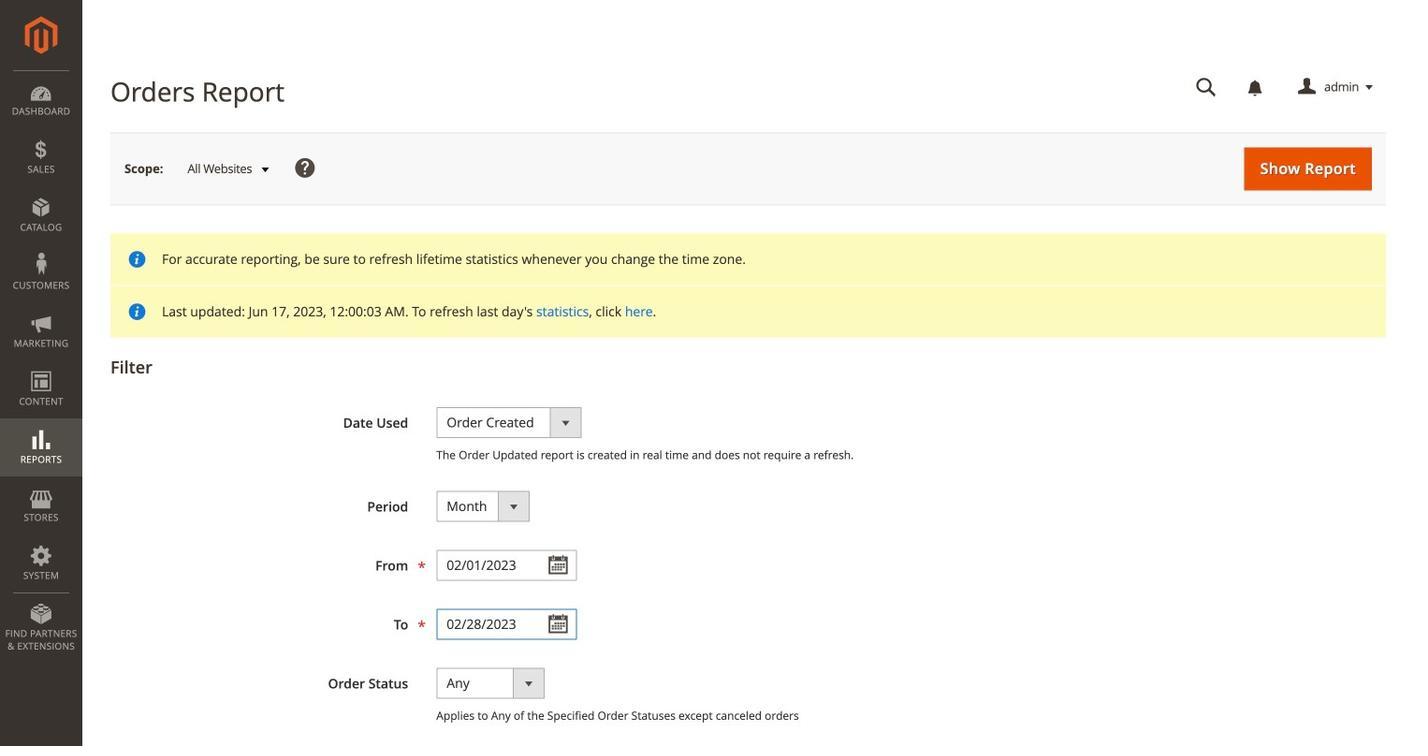 Task type: describe. For each thing, give the bounding box(es) containing it.
magento admin panel image
[[25, 16, 58, 54]]



Task type: locate. For each thing, give the bounding box(es) containing it.
None text field
[[1184, 71, 1230, 104], [437, 609, 577, 640], [1184, 71, 1230, 104], [437, 609, 577, 640]]

menu bar
[[0, 70, 82, 662]]

None text field
[[437, 550, 577, 581]]



